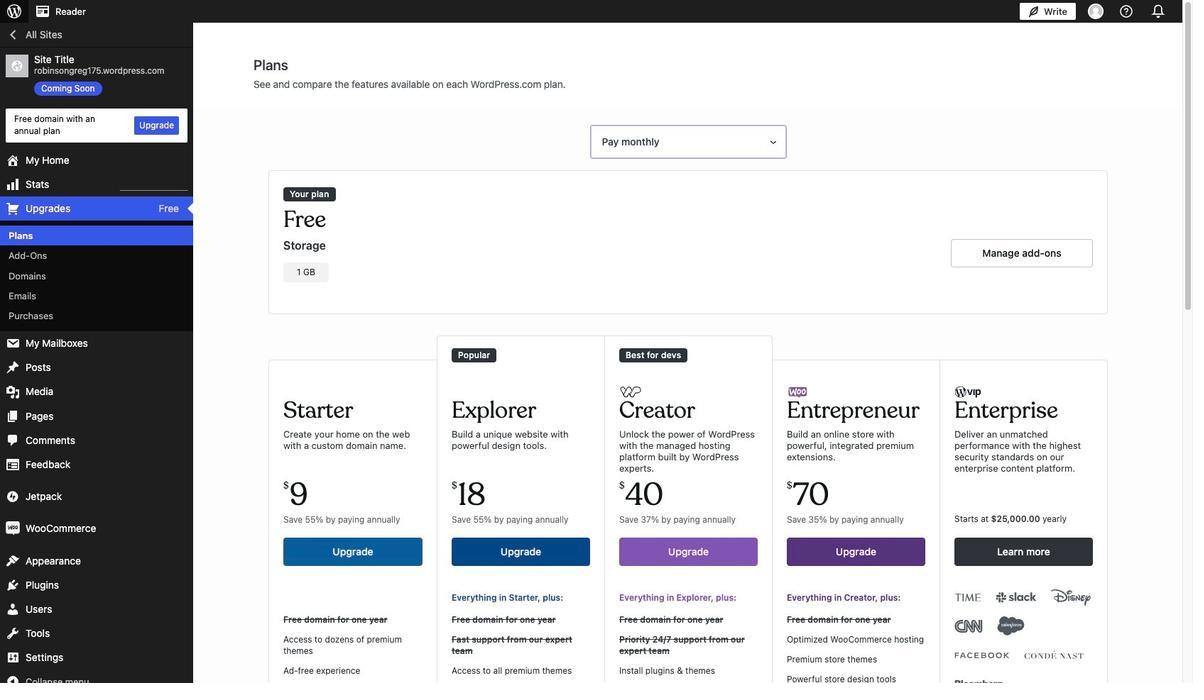 Task type: describe. For each thing, give the bounding box(es) containing it.
2 img image from the top
[[6, 522, 20, 537]]

manage your notifications image
[[1148, 1, 1168, 21]]



Task type: vqa. For each thing, say whether or not it's contained in the screenshot.
Update your profile, personal settings, and more image
yes



Task type: locate. For each thing, give the bounding box(es) containing it.
img image
[[6, 490, 20, 504], [6, 522, 20, 537]]

update your profile, personal settings, and more image
[[1087, 3, 1104, 20]]

1 img image from the top
[[6, 490, 20, 504]]

help image
[[1118, 3, 1135, 20]]

manage your sites image
[[6, 3, 23, 20]]

0 vertical spatial img image
[[6, 490, 20, 504]]

1 vertical spatial img image
[[6, 522, 20, 537]]

highest hourly views 0 image
[[120, 182, 187, 191]]



